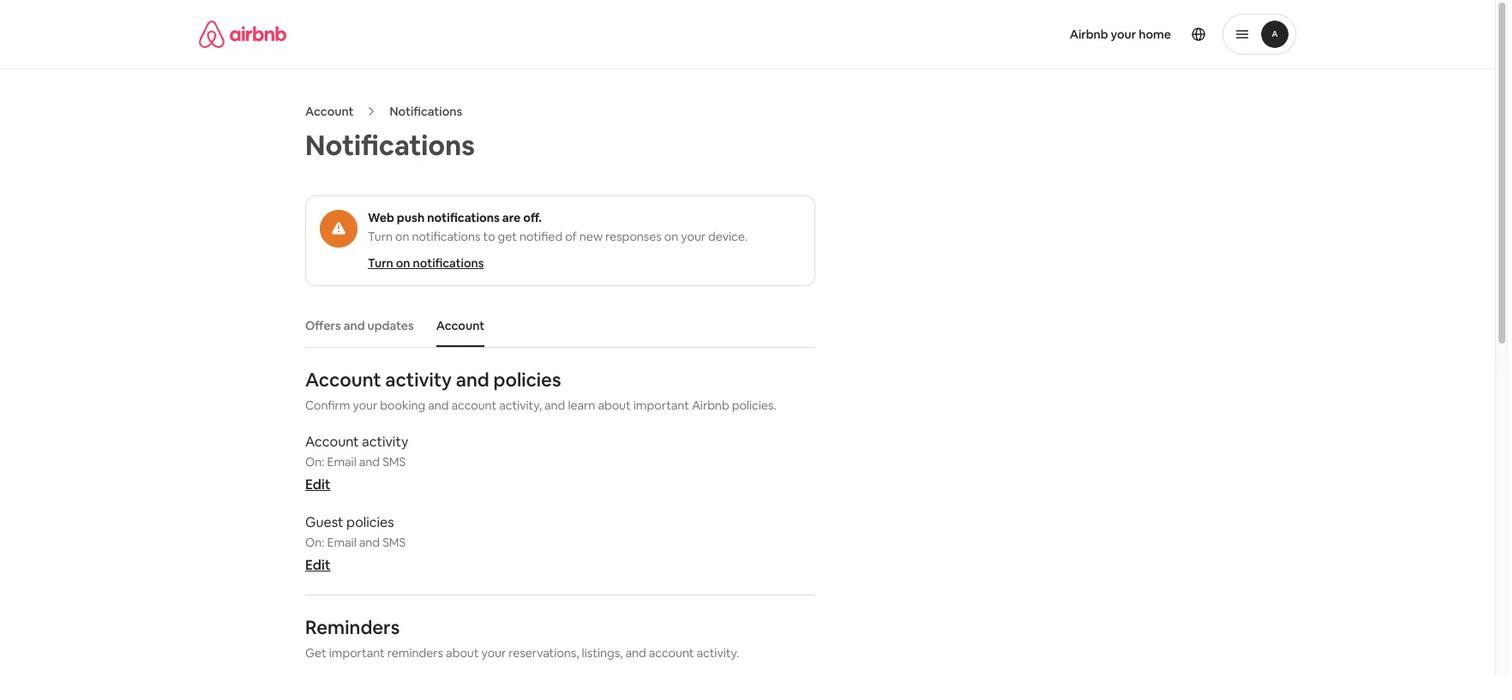 Task type: describe. For each thing, give the bounding box(es) containing it.
important inside reminders get important reminders about your reservations, listings, and account activity.
[[329, 646, 385, 661]]

reservations,
[[509, 646, 579, 661]]

your inside airbnb your home link
[[1111, 27, 1136, 42]]

about inside reminders get important reminders about your reservations, listings, and account activity.
[[446, 646, 479, 661]]

off.
[[523, 210, 542, 226]]

account activity and policies confirm your booking and account activity, and learn about important airbnb policies.
[[305, 368, 776, 413]]

reminders get important reminders about your reservations, listings, and account activity.
[[305, 616, 739, 661]]

and down account button at the left of the page
[[456, 368, 489, 392]]

new
[[579, 229, 603, 244]]

account link
[[305, 104, 354, 119]]

confirm
[[305, 398, 350, 413]]

and inside the account activity on: email and sms edit
[[359, 455, 380, 470]]

booking
[[380, 398, 425, 413]]

home
[[1139, 27, 1171, 42]]

account inside account activity and policies confirm your booking and account activity, and learn about important airbnb policies.
[[305, 368, 381, 392]]

airbnb your home
[[1070, 27, 1171, 42]]

device.
[[708, 229, 748, 244]]

policies inside "guest policies on: email and sms edit"
[[347, 514, 394, 532]]

to
[[483, 229, 495, 244]]

account inside button
[[436, 318, 485, 334]]

airbnb inside profile 'element'
[[1070, 27, 1108, 42]]

edit for guest
[[305, 557, 331, 575]]

account tab panel
[[305, 368, 816, 677]]

email for guest
[[327, 535, 356, 551]]

guest
[[305, 514, 344, 532]]

activity for and
[[385, 368, 452, 392]]

about inside account activity and policies confirm your booking and account activity, and learn about important airbnb policies.
[[598, 398, 631, 413]]

account inside account activity and policies confirm your booking and account activity, and learn about important airbnb policies.
[[452, 398, 497, 413]]

profile element
[[768, 0, 1297, 69]]

web
[[368, 210, 394, 226]]

sms for activity
[[383, 455, 406, 470]]

0 vertical spatial notifications
[[390, 104, 462, 119]]

get
[[498, 229, 517, 244]]

and left learn
[[545, 398, 565, 413]]

and inside "guest policies on: email and sms edit"
[[359, 535, 380, 551]]

web push notifications are off. turn on notifications to get notified of new responses on your device.
[[368, 210, 748, 244]]

and right booking
[[428, 398, 449, 413]]

edit for account
[[305, 476, 331, 494]]



Task type: locate. For each thing, give the bounding box(es) containing it.
2 vertical spatial notifications
[[413, 256, 484, 271]]

updates
[[367, 318, 414, 334]]

edit inside the account activity on: email and sms edit
[[305, 476, 331, 494]]

0 horizontal spatial account
[[452, 398, 497, 413]]

account activity on: email and sms edit
[[305, 433, 408, 494]]

0 vertical spatial email
[[327, 455, 356, 470]]

0 vertical spatial important
[[634, 398, 689, 413]]

notifications down to
[[413, 256, 484, 271]]

1 vertical spatial important
[[329, 646, 385, 661]]

edit inside "guest policies on: email and sms edit"
[[305, 557, 331, 575]]

0 vertical spatial about
[[598, 398, 631, 413]]

1 vertical spatial notifications
[[412, 229, 481, 244]]

notifications for push
[[427, 210, 500, 226]]

important right learn
[[634, 398, 689, 413]]

1 vertical spatial policies
[[347, 514, 394, 532]]

on inside button
[[396, 256, 410, 271]]

1 vertical spatial airbnb
[[692, 398, 729, 413]]

important inside account activity and policies confirm your booking and account activity, and learn about important airbnb policies.
[[634, 398, 689, 413]]

and inside button
[[344, 318, 365, 334]]

on: for guest
[[305, 535, 325, 551]]

on: inside the account activity on: email and sms edit
[[305, 455, 325, 470]]

tab list
[[297, 304, 816, 347]]

edit
[[305, 476, 331, 494], [305, 557, 331, 575]]

and
[[344, 318, 365, 334], [456, 368, 489, 392], [428, 398, 449, 413], [545, 398, 565, 413], [359, 455, 380, 470], [359, 535, 380, 551], [625, 646, 646, 661]]

account left the activity. at left bottom
[[649, 646, 694, 661]]

0 vertical spatial activity
[[385, 368, 452, 392]]

0 vertical spatial turn
[[368, 229, 393, 244]]

activity for on:
[[362, 433, 408, 451]]

email down the 'confirm' at the bottom left
[[327, 455, 356, 470]]

important
[[634, 398, 689, 413], [329, 646, 385, 661]]

1 edit button from the top
[[305, 476, 331, 494]]

turn on notifications button
[[368, 255, 484, 272]]

1 vertical spatial activity
[[362, 433, 408, 451]]

on:
[[305, 455, 325, 470], [305, 535, 325, 551]]

0 vertical spatial edit button
[[305, 476, 331, 494]]

account left activity,
[[452, 398, 497, 413]]

your left the device.
[[681, 229, 706, 244]]

1 vertical spatial sms
[[383, 535, 406, 551]]

are
[[502, 210, 521, 226]]

group containing web push notifications are off.
[[305, 196, 816, 286]]

offers and updates button
[[297, 310, 422, 342]]

push
[[397, 210, 425, 226]]

and down the account activity on: email and sms edit
[[359, 535, 380, 551]]

1 on: from the top
[[305, 455, 325, 470]]

notifications up turn on notifications
[[412, 229, 481, 244]]

policies right the guest
[[347, 514, 394, 532]]

on: for account
[[305, 455, 325, 470]]

1 horizontal spatial account
[[649, 646, 694, 661]]

offers and updates
[[305, 318, 414, 334]]

notifications inside turn on notifications button
[[413, 256, 484, 271]]

1 vertical spatial turn
[[368, 256, 393, 271]]

account
[[305, 104, 354, 119], [436, 318, 485, 334], [305, 368, 381, 392], [305, 433, 359, 451]]

0 horizontal spatial policies
[[347, 514, 394, 532]]

email for account
[[327, 455, 356, 470]]

airbnb inside account activity and policies confirm your booking and account activity, and learn about important airbnb policies.
[[692, 398, 729, 413]]

airbnb your home link
[[1060, 16, 1182, 52]]

1 horizontal spatial policies
[[493, 368, 561, 392]]

1 horizontal spatial airbnb
[[1070, 27, 1108, 42]]

activity up booking
[[385, 368, 452, 392]]

1 vertical spatial account
[[649, 646, 694, 661]]

1 edit from the top
[[305, 476, 331, 494]]

about
[[598, 398, 631, 413], [446, 646, 479, 661]]

learn
[[568, 398, 595, 413]]

account inside the account activity on: email and sms edit
[[305, 433, 359, 451]]

0 vertical spatial on:
[[305, 455, 325, 470]]

email inside "guest policies on: email and sms edit"
[[327, 535, 356, 551]]

your left home
[[1111, 27, 1136, 42]]

0 vertical spatial policies
[[493, 368, 561, 392]]

your left reservations,
[[481, 646, 506, 661]]

0 horizontal spatial about
[[446, 646, 479, 661]]

important down reminders
[[329, 646, 385, 661]]

sms inside "guest policies on: email and sms edit"
[[383, 535, 406, 551]]

edit button up the guest
[[305, 476, 331, 494]]

activity
[[385, 368, 452, 392], [362, 433, 408, 451]]

edit button
[[305, 476, 331, 494], [305, 557, 331, 575]]

0 horizontal spatial important
[[329, 646, 385, 661]]

2 on: from the top
[[305, 535, 325, 551]]

email down the guest
[[327, 535, 356, 551]]

2 edit from the top
[[305, 557, 331, 575]]

email inside the account activity on: email and sms edit
[[327, 455, 356, 470]]

0 horizontal spatial airbnb
[[692, 398, 729, 413]]

policies up activity,
[[493, 368, 561, 392]]

activity down booking
[[362, 433, 408, 451]]

notifications element
[[297, 304, 816, 677]]

sms inside the account activity on: email and sms edit
[[383, 455, 406, 470]]

policies
[[493, 368, 561, 392], [347, 514, 394, 532]]

1 horizontal spatial about
[[598, 398, 631, 413]]

and right "listings," in the bottom left of the page
[[625, 646, 646, 661]]

2 turn from the top
[[368, 256, 393, 271]]

account inside reminders get important reminders about your reservations, listings, and account activity.
[[649, 646, 694, 661]]

turn inside button
[[368, 256, 393, 271]]

email
[[327, 455, 356, 470], [327, 535, 356, 551]]

edit down the guest
[[305, 557, 331, 575]]

0 vertical spatial airbnb
[[1070, 27, 1108, 42]]

edit button for account
[[305, 476, 331, 494]]

sms
[[383, 455, 406, 470], [383, 535, 406, 551]]

and right the offers
[[344, 318, 365, 334]]

about right learn
[[598, 398, 631, 413]]

1 vertical spatial notifications
[[305, 128, 475, 163]]

policies inside account activity and policies confirm your booking and account activity, and learn about important airbnb policies.
[[493, 368, 561, 392]]

on: inside "guest policies on: email and sms edit"
[[305, 535, 325, 551]]

1 vertical spatial on:
[[305, 535, 325, 551]]

account button
[[428, 310, 493, 342]]

group
[[305, 196, 816, 286]]

2 sms from the top
[[383, 535, 406, 551]]

turn
[[368, 229, 393, 244], [368, 256, 393, 271]]

0 vertical spatial account
[[452, 398, 497, 413]]

1 vertical spatial about
[[446, 646, 479, 661]]

reminders
[[387, 646, 443, 661]]

1 vertical spatial edit button
[[305, 557, 331, 575]]

1 vertical spatial edit
[[305, 557, 331, 575]]

on: down the 'confirm' at the bottom left
[[305, 455, 325, 470]]

your inside web push notifications are off. turn on notifications to get notified of new responses on your device.
[[681, 229, 706, 244]]

airbnb left policies.
[[692, 398, 729, 413]]

sms for policies
[[383, 535, 406, 551]]

on
[[395, 229, 409, 244], [664, 229, 679, 244], [396, 256, 410, 271]]

edit button for guest
[[305, 557, 331, 575]]

your right the 'confirm' at the bottom left
[[353, 398, 378, 413]]

and up "guest policies on: email and sms edit"
[[359, 455, 380, 470]]

1 sms from the top
[[383, 455, 406, 470]]

of
[[565, 229, 577, 244]]

notifications up to
[[427, 210, 500, 226]]

airbnb left home
[[1070, 27, 1108, 42]]

turn on notifications
[[368, 256, 484, 271]]

2 edit button from the top
[[305, 557, 331, 575]]

listings,
[[582, 646, 623, 661]]

1 turn from the top
[[368, 229, 393, 244]]

reminders
[[305, 616, 400, 640]]

activity,
[[499, 398, 542, 413]]

notified
[[520, 229, 563, 244]]

notifications
[[390, 104, 462, 119], [305, 128, 475, 163]]

2 email from the top
[[327, 535, 356, 551]]

turn inside web push notifications are off. turn on notifications to get notified of new responses on your device.
[[368, 229, 393, 244]]

1 horizontal spatial important
[[634, 398, 689, 413]]

responses
[[605, 229, 662, 244]]

activity inside the account activity on: email and sms edit
[[362, 433, 408, 451]]

1 email from the top
[[327, 455, 356, 470]]

and inside reminders get important reminders about your reservations, listings, and account activity.
[[625, 646, 646, 661]]

get
[[305, 646, 326, 661]]

tab list containing offers and updates
[[297, 304, 816, 347]]

guest policies on: email and sms edit
[[305, 514, 406, 575]]

airbnb
[[1070, 27, 1108, 42], [692, 398, 729, 413]]

notifications for on
[[413, 256, 484, 271]]

about right reminders
[[446, 646, 479, 661]]

0 vertical spatial sms
[[383, 455, 406, 470]]

1 vertical spatial email
[[327, 535, 356, 551]]

your inside account activity and policies confirm your booking and account activity, and learn about important airbnb policies.
[[353, 398, 378, 413]]

your inside reminders get important reminders about your reservations, listings, and account activity.
[[481, 646, 506, 661]]

offers
[[305, 318, 341, 334]]

on: down the guest
[[305, 535, 325, 551]]

policies.
[[732, 398, 776, 413]]

account
[[452, 398, 497, 413], [649, 646, 694, 661]]

0 vertical spatial notifications
[[427, 210, 500, 226]]

activity inside account activity and policies confirm your booking and account activity, and learn about important airbnb policies.
[[385, 368, 452, 392]]

0 vertical spatial edit
[[305, 476, 331, 494]]

edit up the guest
[[305, 476, 331, 494]]

notifications
[[427, 210, 500, 226], [412, 229, 481, 244], [413, 256, 484, 271]]

activity.
[[697, 646, 739, 661]]

your
[[1111, 27, 1136, 42], [681, 229, 706, 244], [353, 398, 378, 413], [481, 646, 506, 661]]

edit button down the guest
[[305, 557, 331, 575]]



Task type: vqa. For each thing, say whether or not it's contained in the screenshot.
edit related to Guest
yes



